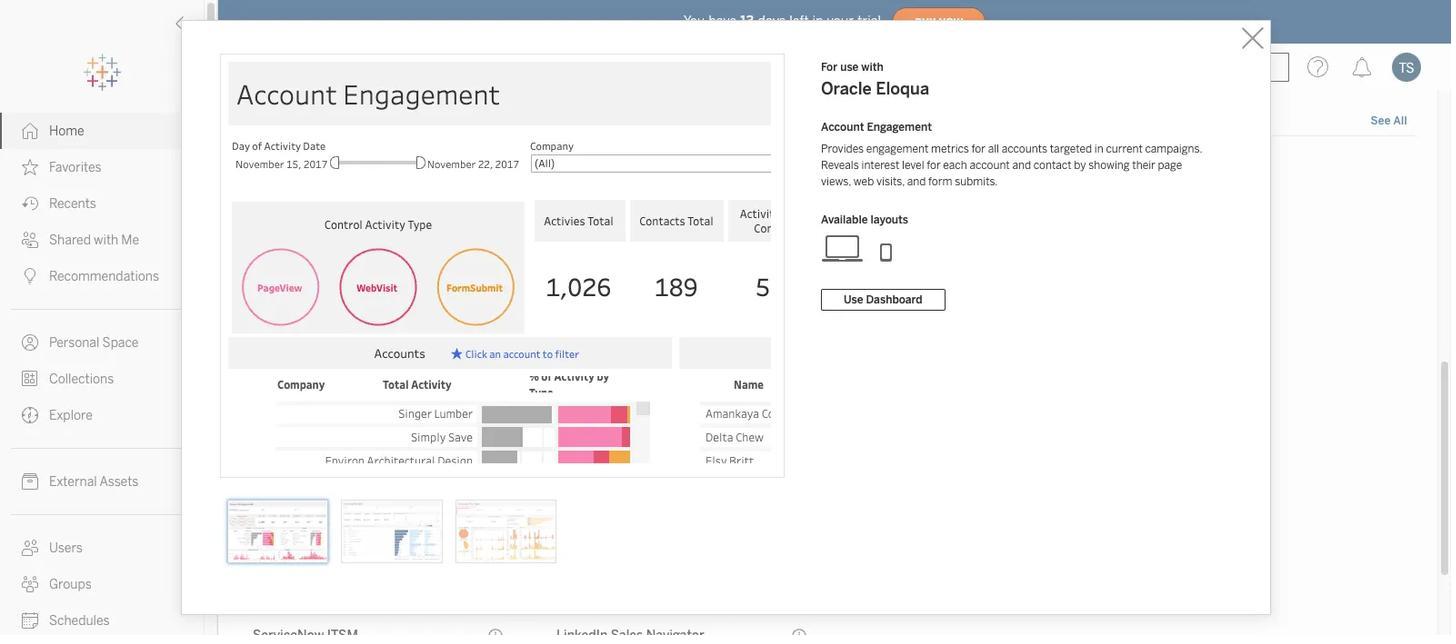 Task type: locate. For each thing, give the bounding box(es) containing it.
0 horizontal spatial and
[[907, 175, 926, 188]]

recents link
[[0, 185, 204, 222]]

targeted
[[1050, 143, 1092, 155]]

1 horizontal spatial in
[[813, 13, 823, 29]]

campaign details image
[[341, 500, 442, 564]]

in right sign
[[502, 157, 513, 172]]

1 horizontal spatial your
[[827, 13, 854, 29]]

from
[[276, 157, 304, 172]]

for left 'all'
[[971, 143, 985, 155]]

0 horizontal spatial data
[[559, 157, 585, 172]]

use dashboard button
[[821, 289, 945, 311]]

personal space link
[[0, 325, 204, 361]]

0 vertical spatial your
[[827, 13, 854, 29]]

level
[[902, 159, 924, 172]]

with inside main navigation. press the up and down arrow keys to access links. element
[[94, 233, 118, 248]]

use
[[844, 294, 863, 306]]

0 vertical spatial with
[[861, 61, 884, 74]]

for
[[971, 143, 985, 155], [927, 159, 941, 172]]

favorites link
[[0, 149, 204, 185]]

phone image
[[865, 234, 908, 263]]

and down level
[[907, 175, 926, 188]]

use right for
[[840, 61, 859, 74]]

2 vertical spatial in
[[502, 157, 513, 172]]

explore link
[[0, 397, 204, 434]]

to
[[516, 157, 528, 172], [746, 157, 758, 172]]

1 horizontal spatial and
[[1012, 159, 1031, 172]]

sample
[[672, 157, 715, 172]]

with left me
[[94, 233, 118, 248]]

provides
[[821, 143, 864, 155]]

available
[[821, 214, 868, 226]]

oracle
[[821, 79, 872, 99]]

you have 13 days left in your trial.
[[684, 13, 885, 29]]

schedules
[[49, 614, 110, 629]]

see all
[[1371, 115, 1407, 128]]

simply
[[432, 157, 472, 172]]

personal
[[49, 335, 99, 351]]

get
[[761, 157, 780, 172]]

home
[[49, 124, 84, 139]]

2 horizontal spatial in
[[1094, 143, 1103, 155]]

me
[[121, 233, 139, 248]]

contact
[[1034, 159, 1072, 172]]

your left trial. in the right of the page
[[827, 13, 854, 29]]

your
[[827, 13, 854, 29], [530, 157, 556, 172]]

workbook.
[[369, 157, 429, 172]]

0 horizontal spatial use
[[649, 157, 669, 172]]

1 vertical spatial use
[[649, 157, 669, 172]]

use dashboard
[[844, 294, 922, 306]]

in up showing
[[1094, 143, 1103, 155]]

1 data from the left
[[559, 157, 585, 172]]

0 horizontal spatial with
[[94, 233, 118, 248]]

data left source,
[[559, 157, 585, 172]]

1 vertical spatial and
[[907, 175, 926, 188]]

1 horizontal spatial use
[[840, 61, 859, 74]]

0 vertical spatial in
[[813, 13, 823, 29]]

started.
[[783, 157, 828, 172]]

left
[[789, 13, 809, 29]]

layouts
[[871, 214, 908, 226]]

0 horizontal spatial for
[[927, 159, 941, 172]]

each
[[943, 159, 967, 172]]

assets
[[99, 475, 138, 490]]

for up form
[[927, 159, 941, 172]]

0 vertical spatial use
[[840, 61, 859, 74]]

shared with me link
[[0, 222, 204, 258]]

use right or
[[649, 157, 669, 172]]

0 horizontal spatial your
[[530, 157, 556, 172]]

recommendations link
[[0, 258, 204, 295]]

users link
[[0, 530, 204, 566]]

have
[[709, 13, 737, 29]]

see all link
[[1370, 112, 1408, 131]]

all
[[1393, 115, 1407, 128]]

1 horizontal spatial data
[[717, 157, 743, 172]]

1 horizontal spatial for
[[971, 143, 985, 155]]

with up 'oracle'
[[861, 61, 884, 74]]

buy
[[915, 16, 936, 28]]

1 vertical spatial for
[[927, 159, 941, 172]]

now
[[938, 16, 963, 28]]

all
[[988, 143, 999, 155]]

1 vertical spatial in
[[1094, 143, 1103, 155]]

use
[[840, 61, 859, 74], [649, 157, 669, 172]]

trial.
[[857, 13, 885, 29]]

or
[[633, 157, 646, 172]]

space
[[102, 335, 139, 351]]

navigation panel element
[[0, 55, 204, 636]]

1 horizontal spatial to
[[746, 157, 758, 172]]

your right sign
[[530, 157, 556, 172]]

and
[[1012, 159, 1031, 172], [907, 175, 926, 188]]

collections
[[49, 372, 114, 387]]

start
[[244, 157, 273, 172]]

users
[[49, 541, 83, 556]]

in
[[813, 13, 823, 29], [1094, 143, 1103, 155], [502, 157, 513, 172]]

campaigns.
[[1145, 143, 1202, 155]]

1 vertical spatial with
[[94, 233, 118, 248]]

1 horizontal spatial with
[[861, 61, 884, 74]]

in inside account engagement provides engagement metrics for all accounts targeted in current campaigns. reveals interest level for each account and contact by showing their page views, web visits, and form submits.
[[1094, 143, 1103, 155]]

data right sample
[[717, 157, 743, 172]]

with
[[861, 61, 884, 74], [94, 233, 118, 248]]

2 data from the left
[[717, 157, 743, 172]]

metrics
[[931, 143, 969, 155]]

marketo
[[556, 373, 606, 389]]

0 vertical spatial and
[[1012, 159, 1031, 172]]

to left get
[[746, 157, 758, 172]]

in right left
[[813, 13, 823, 29]]

to right sign
[[516, 157, 528, 172]]

and down accounts
[[1012, 159, 1031, 172]]

0 horizontal spatial to
[[516, 157, 528, 172]]

built
[[340, 157, 366, 172]]

visits,
[[876, 175, 905, 188]]

by
[[1074, 159, 1086, 172]]



Task type: describe. For each thing, give the bounding box(es) containing it.
accelerators
[[244, 109, 338, 129]]

buy now
[[915, 16, 963, 28]]

accounts
[[1002, 143, 1047, 155]]

current
[[1106, 143, 1143, 155]]

groups
[[49, 577, 92, 593]]

account engagement provides engagement metrics for all accounts targeted in current campaigns. reveals interest level for each account and contact by showing their page views, web visits, and form submits.
[[821, 121, 1202, 188]]

13
[[740, 13, 754, 29]]

2 to from the left
[[746, 157, 758, 172]]

reveals
[[821, 159, 859, 172]]

days
[[758, 13, 786, 29]]

their
[[1132, 159, 1155, 172]]

collections link
[[0, 361, 204, 397]]

account
[[821, 121, 864, 134]]

a
[[307, 157, 314, 172]]

eloqua
[[876, 79, 929, 99]]

recents
[[49, 196, 96, 212]]

1 vertical spatial your
[[530, 157, 556, 172]]

campaign overview image
[[455, 500, 557, 564]]

external
[[49, 475, 97, 490]]

engagement
[[866, 143, 929, 155]]

source,
[[588, 157, 630, 172]]

main navigation. press the up and down arrow keys to access links. element
[[0, 113, 204, 636]]

recommendations
[[49, 269, 159, 285]]

views,
[[821, 175, 851, 188]]

account engagement image
[[227, 500, 328, 564]]

pre-
[[317, 157, 340, 172]]

see
[[1371, 115, 1391, 128]]

groups link
[[0, 566, 204, 603]]

use inside for use with oracle eloqua
[[840, 61, 859, 74]]

submits.
[[955, 175, 998, 188]]

for
[[821, 61, 837, 74]]

0 vertical spatial for
[[971, 143, 985, 155]]

home link
[[0, 113, 204, 149]]

dashboard
[[866, 294, 922, 306]]

explore
[[49, 408, 93, 424]]

start from a pre-built workbook. simply sign in to your data source, or use sample data to get started.
[[244, 157, 828, 172]]

with inside for use with oracle eloqua
[[861, 61, 884, 74]]

0 horizontal spatial in
[[502, 157, 513, 172]]

shared with me
[[49, 233, 139, 248]]

external assets
[[49, 475, 138, 490]]

shared
[[49, 233, 91, 248]]

sign
[[475, 157, 499, 172]]

web
[[854, 175, 874, 188]]

for use with oracle eloqua
[[821, 61, 929, 99]]

available layouts
[[821, 214, 908, 226]]

buy now button
[[892, 7, 986, 36]]

external assets link
[[0, 464, 204, 500]]

page
[[1158, 159, 1182, 172]]

engagement
[[867, 121, 932, 134]]

favorites
[[49, 160, 102, 175]]

account
[[970, 159, 1010, 172]]

salesforce
[[253, 373, 316, 389]]

schedules link
[[0, 603, 204, 636]]

form
[[928, 175, 952, 188]]

showing
[[1088, 159, 1130, 172]]

interest
[[861, 159, 899, 172]]

you
[[684, 13, 705, 29]]

laptop image
[[821, 234, 865, 263]]

personal space
[[49, 335, 139, 351]]

1 to from the left
[[516, 157, 528, 172]]



Task type: vqa. For each thing, say whether or not it's contained in the screenshot.
top Your
yes



